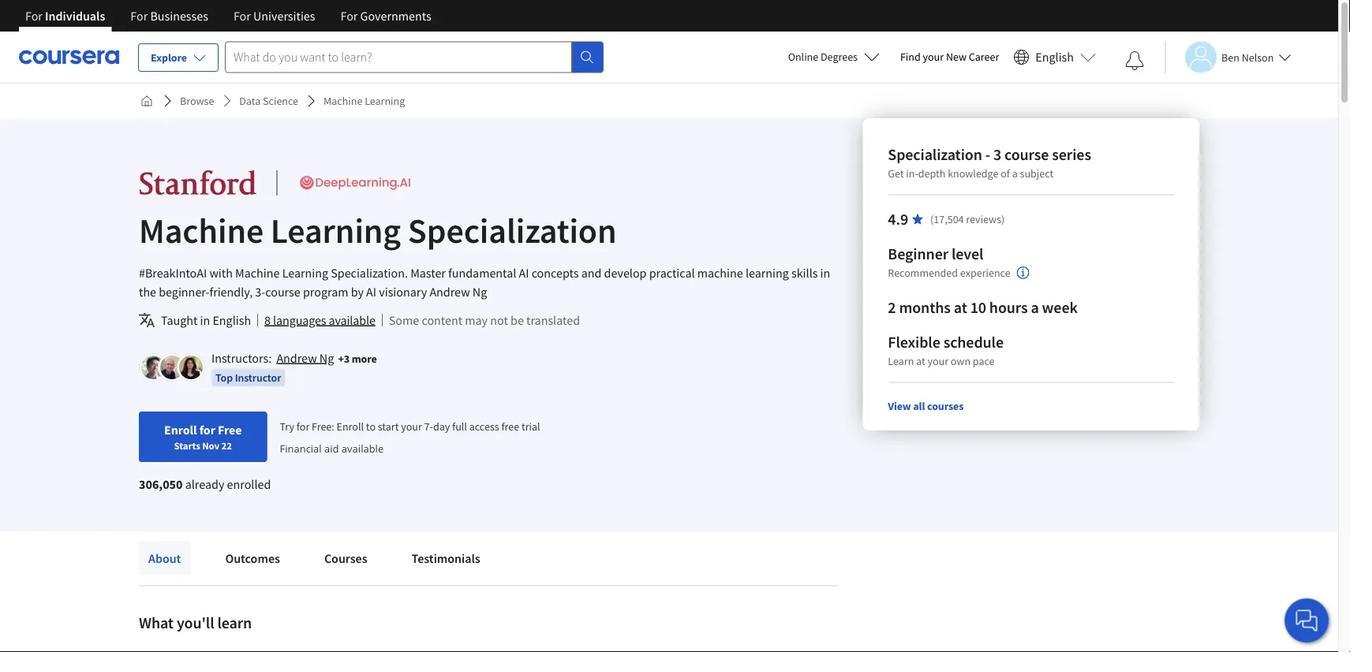 Task type: vqa. For each thing, say whether or not it's contained in the screenshot.
INDIA
no



Task type: describe. For each thing, give the bounding box(es) containing it.
with
[[209, 265, 233, 281]]

courses
[[927, 399, 964, 414]]

deeplearning.ai image
[[297, 169, 414, 197]]

free:
[[312, 420, 334, 434]]

0 horizontal spatial in
[[200, 313, 210, 328]]

22
[[221, 440, 232, 452]]

online degrees
[[788, 50, 858, 64]]

free
[[218, 422, 242, 438]]

english inside button
[[1036, 49, 1074, 65]]

306,050 already enrolled
[[139, 477, 271, 492]]

and
[[581, 265, 602, 281]]

ng inside #breakintoai with machine learning specialization. master fundamental ai concepts and develop practical machine learning skills in the beginner-friendly, 3-course program by ai visionary andrew ng
[[473, 284, 487, 300]]

#breakintoai
[[139, 265, 207, 281]]

specialization - 3 course series get in-depth knowledge of a subject
[[888, 145, 1091, 181]]

for governments
[[341, 8, 431, 24]]

flexible
[[888, 333, 941, 352]]

languages
[[273, 313, 326, 328]]

nov
[[202, 440, 219, 452]]

aid
[[324, 441, 339, 456]]

machine learning link
[[317, 87, 411, 115]]

coursera image
[[19, 44, 119, 70]]

data science link
[[233, 87, 305, 115]]

learning for machine learning
[[365, 94, 405, 108]]

available inside 8 languages available button
[[329, 313, 376, 328]]

level
[[952, 244, 984, 264]]

testimonials link
[[402, 541, 490, 576]]

for for governments
[[341, 8, 358, 24]]

andrew ng image
[[141, 356, 165, 380]]

of
[[1001, 167, 1010, 181]]

program
[[303, 284, 348, 300]]

10
[[970, 298, 987, 318]]

in-
[[906, 167, 918, 181]]

english button
[[1007, 32, 1103, 83]]

show notifications image
[[1125, 51, 1144, 70]]

already
[[185, 477, 224, 492]]

full
[[452, 420, 467, 434]]

get
[[888, 167, 904, 181]]

aarti bagul image
[[179, 356, 203, 380]]

specialization.
[[331, 265, 408, 281]]

andrew ng link
[[277, 350, 334, 366]]

browse
[[180, 94, 214, 108]]

8 languages available button
[[264, 311, 376, 330]]

for for businesses
[[130, 8, 148, 24]]

universities
[[253, 8, 315, 24]]

for for enroll
[[199, 422, 215, 438]]

concepts
[[532, 265, 579, 281]]

online degrees button
[[776, 39, 893, 74]]

course inside specialization - 3 course series get in-depth knowledge of a subject
[[1005, 145, 1049, 165]]

andrew inside instructors: andrew ng +3 more top instructor
[[277, 350, 317, 366]]

enroll inside enroll for free starts nov 22
[[164, 422, 197, 438]]

data
[[239, 94, 261, 108]]

beginner
[[888, 244, 949, 264]]

series
[[1052, 145, 1091, 165]]

8 languages available
[[264, 313, 376, 328]]

governments
[[360, 8, 431, 24]]

outcomes link
[[216, 541, 290, 576]]

+3 more button
[[338, 351, 377, 367]]

depth
[[918, 167, 946, 181]]

1 horizontal spatial a
[[1031, 298, 1039, 318]]

(17,504 reviews)
[[931, 212, 1005, 227]]

the
[[139, 284, 156, 300]]

(17,504
[[931, 212, 964, 227]]

trial
[[522, 420, 540, 434]]

for for universities
[[234, 8, 251, 24]]

1 vertical spatial english
[[213, 313, 251, 328]]

#breakintoai with machine learning specialization. master fundamental ai concepts and develop practical machine learning skills in the beginner-friendly, 3-course program by ai visionary andrew ng
[[139, 265, 831, 300]]

andrew inside #breakintoai with machine learning specialization. master fundamental ai concepts and develop practical machine learning skills in the beginner-friendly, 3-course program by ai visionary andrew ng
[[430, 284, 470, 300]]

explore button
[[138, 43, 219, 72]]

machine for machine learning specialization
[[139, 208, 264, 252]]

visionary
[[379, 284, 427, 300]]

306,050
[[139, 477, 183, 492]]

geoff ladwig image
[[160, 356, 184, 380]]

What do you want to learn? text field
[[225, 41, 572, 73]]

schedule
[[944, 333, 1004, 352]]

3
[[994, 145, 1002, 165]]

degrees
[[821, 50, 858, 64]]

about link
[[139, 541, 191, 576]]

day
[[433, 420, 450, 434]]

courses
[[324, 551, 367, 567]]

months
[[899, 298, 951, 318]]

chat with us image
[[1294, 608, 1320, 634]]

enrolled
[[227, 477, 271, 492]]

about
[[148, 551, 181, 567]]

for for individuals
[[25, 8, 43, 24]]

0 vertical spatial ai
[[519, 265, 529, 281]]

home image
[[140, 95, 153, 107]]

enroll for free starts nov 22
[[164, 422, 242, 452]]

translated
[[526, 313, 580, 328]]

learning inside #breakintoai with machine learning specialization. master fundamental ai concepts and develop practical machine learning skills in the beginner-friendly, 3-course program by ai visionary andrew ng
[[282, 265, 328, 281]]

pace
[[973, 354, 995, 369]]

machine
[[697, 265, 743, 281]]

starts
[[174, 440, 200, 452]]

a inside specialization - 3 course series get in-depth knowledge of a subject
[[1012, 167, 1018, 181]]

all
[[913, 399, 925, 414]]

be
[[511, 313, 524, 328]]

free
[[501, 420, 519, 434]]

master
[[411, 265, 446, 281]]

skills
[[792, 265, 818, 281]]

0 horizontal spatial specialization
[[408, 208, 617, 252]]

try
[[280, 420, 294, 434]]

to
[[366, 420, 376, 434]]

learning for machine learning specialization
[[271, 208, 401, 252]]



Task type: locate. For each thing, give the bounding box(es) containing it.
english down friendly,
[[213, 313, 251, 328]]

for inside 'try for free: enroll to start your 7-day full access free trial financial aid available'
[[297, 420, 310, 434]]

outcomes
[[225, 551, 280, 567]]

english
[[1036, 49, 1074, 65], [213, 313, 251, 328]]

for right try
[[297, 420, 310, 434]]

for individuals
[[25, 8, 105, 24]]

view
[[888, 399, 911, 414]]

0 horizontal spatial ng
[[319, 350, 334, 366]]

course up '8'
[[265, 284, 301, 300]]

more
[[352, 352, 377, 366]]

2 vertical spatial your
[[401, 420, 422, 434]]

practical
[[649, 265, 695, 281]]

for left 'governments'
[[341, 8, 358, 24]]

machine right science
[[324, 94, 363, 108]]

a right of
[[1012, 167, 1018, 181]]

hours
[[990, 298, 1028, 318]]

0 horizontal spatial ai
[[366, 284, 376, 300]]

7-
[[424, 420, 433, 434]]

recommended experience
[[888, 266, 1011, 280]]

andrew
[[430, 284, 470, 300], [277, 350, 317, 366]]

career
[[969, 50, 999, 64]]

available down by
[[329, 313, 376, 328]]

fundamental
[[448, 265, 516, 281]]

instructor
[[235, 371, 281, 385]]

new
[[946, 50, 967, 64]]

nelson
[[1242, 50, 1274, 64]]

1 vertical spatial learning
[[271, 208, 401, 252]]

1 horizontal spatial course
[[1005, 145, 1049, 165]]

find
[[900, 50, 921, 64]]

0 vertical spatial specialization
[[888, 145, 982, 165]]

ng down 'fundamental'
[[473, 284, 487, 300]]

you'll
[[177, 614, 214, 633]]

machine up 3-
[[235, 265, 280, 281]]

0 vertical spatial ng
[[473, 284, 487, 300]]

1 horizontal spatial ai
[[519, 265, 529, 281]]

week
[[1042, 298, 1078, 318]]

1 vertical spatial your
[[928, 354, 949, 369]]

0 vertical spatial machine
[[324, 94, 363, 108]]

knowledge
[[948, 167, 999, 181]]

ai right by
[[366, 284, 376, 300]]

1 horizontal spatial at
[[954, 298, 967, 318]]

learning
[[746, 265, 789, 281]]

1 horizontal spatial in
[[820, 265, 831, 281]]

find your new career link
[[893, 47, 1007, 67]]

1 vertical spatial ai
[[366, 284, 376, 300]]

learning down what do you want to learn? text box at the left of page
[[365, 94, 405, 108]]

learning up program
[[282, 265, 328, 281]]

1 for from the left
[[25, 8, 43, 24]]

0 vertical spatial learning
[[365, 94, 405, 108]]

what
[[139, 614, 174, 633]]

ai left the concepts
[[519, 265, 529, 281]]

for businesses
[[130, 8, 208, 24]]

specialization up 'fundamental'
[[408, 208, 617, 252]]

ng left +3
[[319, 350, 334, 366]]

1 horizontal spatial english
[[1036, 49, 1074, 65]]

learn
[[888, 354, 914, 369]]

1 vertical spatial available
[[342, 441, 384, 456]]

0 vertical spatial english
[[1036, 49, 1074, 65]]

0 horizontal spatial at
[[916, 354, 926, 369]]

taught in english
[[161, 313, 251, 328]]

at left 10
[[954, 298, 967, 318]]

2 vertical spatial learning
[[282, 265, 328, 281]]

financial aid available button
[[280, 441, 384, 456]]

0 vertical spatial course
[[1005, 145, 1049, 165]]

top
[[215, 371, 233, 385]]

subject
[[1020, 167, 1054, 181]]

1 vertical spatial a
[[1031, 298, 1039, 318]]

enroll left to
[[337, 420, 364, 434]]

for for try
[[297, 420, 310, 434]]

1 vertical spatial at
[[916, 354, 926, 369]]

recommended
[[888, 266, 958, 280]]

for left universities
[[234, 8, 251, 24]]

0 vertical spatial your
[[923, 50, 944, 64]]

your
[[923, 50, 944, 64], [928, 354, 949, 369], [401, 420, 422, 434]]

view all courses link
[[888, 399, 964, 414]]

start
[[378, 420, 399, 434]]

your left 7-
[[401, 420, 422, 434]]

in inside #breakintoai with machine learning specialization. master fundamental ai concepts and develop practical machine learning skills in the beginner-friendly, 3-course program by ai visionary andrew ng
[[820, 265, 831, 281]]

course inside #breakintoai with machine learning specialization. master fundamental ai concepts and develop practical machine learning skills in the beginner-friendly, 3-course program by ai visionary andrew ng
[[265, 284, 301, 300]]

ng inside instructors: andrew ng +3 more top instructor
[[319, 350, 334, 366]]

data science
[[239, 94, 298, 108]]

0 horizontal spatial english
[[213, 313, 251, 328]]

for inside enroll for free starts nov 22
[[199, 422, 215, 438]]

english right career
[[1036, 49, 1074, 65]]

flexible schedule learn at your own pace
[[888, 333, 1004, 369]]

1 horizontal spatial for
[[297, 420, 310, 434]]

beginner level
[[888, 244, 984, 264]]

in right taught
[[200, 313, 210, 328]]

financial
[[280, 441, 322, 456]]

None search field
[[225, 41, 604, 73]]

3 for from the left
[[234, 8, 251, 24]]

specialization inside specialization - 3 course series get in-depth knowledge of a subject
[[888, 145, 982, 165]]

in right skills
[[820, 265, 831, 281]]

develop
[[604, 265, 647, 281]]

instructors: andrew ng +3 more top instructor
[[212, 350, 377, 385]]

1 horizontal spatial ng
[[473, 284, 487, 300]]

0 horizontal spatial course
[[265, 284, 301, 300]]

a
[[1012, 167, 1018, 181], [1031, 298, 1039, 318]]

0 horizontal spatial for
[[199, 422, 215, 438]]

for
[[25, 8, 43, 24], [130, 8, 148, 24], [234, 8, 251, 24], [341, 8, 358, 24]]

at right learn
[[916, 354, 926, 369]]

your inside flexible schedule learn at your own pace
[[928, 354, 949, 369]]

andrew down "master"
[[430, 284, 470, 300]]

information about difficulty level pre-requisites. image
[[1017, 267, 1030, 279]]

1 horizontal spatial enroll
[[337, 420, 364, 434]]

0 vertical spatial available
[[329, 313, 376, 328]]

some
[[389, 313, 419, 328]]

in
[[820, 265, 831, 281], [200, 313, 210, 328]]

for
[[297, 420, 310, 434], [199, 422, 215, 438]]

0 horizontal spatial a
[[1012, 167, 1018, 181]]

for up nov
[[199, 422, 215, 438]]

course
[[1005, 145, 1049, 165], [265, 284, 301, 300]]

a left week
[[1031, 298, 1039, 318]]

0 horizontal spatial enroll
[[164, 422, 197, 438]]

reviews)
[[966, 212, 1005, 227]]

stanford university image
[[139, 169, 257, 197]]

may
[[465, 313, 488, 328]]

machine up with
[[139, 208, 264, 252]]

course up subject
[[1005, 145, 1049, 165]]

online
[[788, 50, 819, 64]]

1 vertical spatial andrew
[[277, 350, 317, 366]]

available inside 'try for free: enroll to start your 7-day full access free trial financial aid available'
[[342, 441, 384, 456]]

banner navigation
[[13, 0, 444, 43]]

1 vertical spatial course
[[265, 284, 301, 300]]

courses link
[[315, 541, 377, 576]]

not
[[490, 313, 508, 328]]

your right find at the right
[[923, 50, 944, 64]]

beginner-
[[159, 284, 210, 300]]

ben nelson button
[[1165, 41, 1291, 73]]

what you'll learn
[[139, 614, 252, 633]]

try for free: enroll to start your 7-day full access free trial financial aid available
[[280, 420, 540, 456]]

learning down deeplearning.ai "image"
[[271, 208, 401, 252]]

4.9
[[888, 210, 908, 229]]

available
[[329, 313, 376, 328], [342, 441, 384, 456]]

0 vertical spatial in
[[820, 265, 831, 281]]

1 horizontal spatial andrew
[[430, 284, 470, 300]]

andrew down languages on the left
[[277, 350, 317, 366]]

your inside 'try for free: enroll to start your 7-day full access free trial financial aid available'
[[401, 420, 422, 434]]

1 vertical spatial in
[[200, 313, 210, 328]]

2 vertical spatial machine
[[235, 265, 280, 281]]

by
[[351, 284, 364, 300]]

some content may not be translated
[[389, 313, 580, 328]]

enroll up starts
[[164, 422, 197, 438]]

at inside flexible schedule learn at your own pace
[[916, 354, 926, 369]]

find your new career
[[900, 50, 999, 64]]

taught
[[161, 313, 198, 328]]

3-
[[255, 284, 265, 300]]

1 vertical spatial specialization
[[408, 208, 617, 252]]

own
[[951, 354, 971, 369]]

4 for from the left
[[341, 8, 358, 24]]

available down to
[[342, 441, 384, 456]]

1 vertical spatial machine
[[139, 208, 264, 252]]

testimonials
[[412, 551, 480, 567]]

0 vertical spatial andrew
[[430, 284, 470, 300]]

for left the businesses
[[130, 8, 148, 24]]

0 vertical spatial at
[[954, 298, 967, 318]]

0 vertical spatial a
[[1012, 167, 1018, 181]]

access
[[469, 420, 499, 434]]

2 for from the left
[[130, 8, 148, 24]]

learning inside 'machine learning' link
[[365, 94, 405, 108]]

enroll
[[337, 420, 364, 434], [164, 422, 197, 438]]

content
[[422, 313, 463, 328]]

instructors:
[[212, 350, 272, 366]]

machine
[[324, 94, 363, 108], [139, 208, 264, 252], [235, 265, 280, 281]]

your left 'own'
[[928, 354, 949, 369]]

friendly,
[[210, 284, 253, 300]]

1 horizontal spatial specialization
[[888, 145, 982, 165]]

0 horizontal spatial andrew
[[277, 350, 317, 366]]

ben nelson
[[1222, 50, 1274, 64]]

enroll inside 'try for free: enroll to start your 7-day full access free trial financial aid available'
[[337, 420, 364, 434]]

8
[[264, 313, 271, 328]]

machine inside #breakintoai with machine learning specialization. master fundamental ai concepts and develop practical machine learning skills in the beginner-friendly, 3-course program by ai visionary andrew ng
[[235, 265, 280, 281]]

-
[[986, 145, 991, 165]]

specialization up depth
[[888, 145, 982, 165]]

for universities
[[234, 8, 315, 24]]

machine for machine learning
[[324, 94, 363, 108]]

1 vertical spatial ng
[[319, 350, 334, 366]]

explore
[[151, 51, 187, 65]]

machine learning
[[324, 94, 405, 108]]

specialization
[[888, 145, 982, 165], [408, 208, 617, 252]]

view all courses
[[888, 399, 964, 414]]

for left individuals
[[25, 8, 43, 24]]



